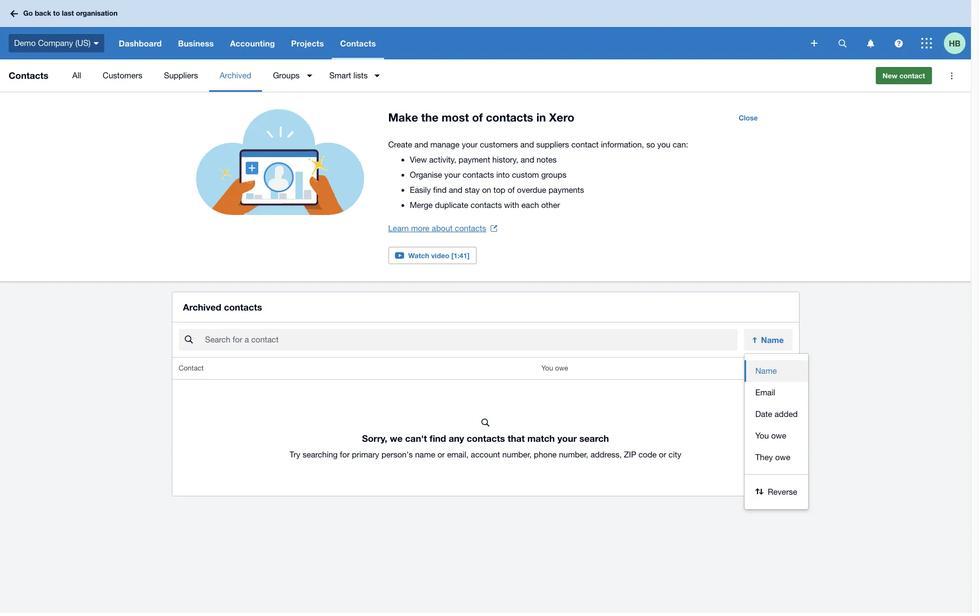 Task type: locate. For each thing, give the bounding box(es) containing it.
1 vertical spatial you
[[756, 432, 770, 441]]

can:
[[673, 140, 689, 149]]

view
[[410, 155, 427, 164]]

organisation
[[76, 9, 118, 17]]

they owe up email button
[[763, 365, 793, 373]]

navigation containing dashboard
[[111, 27, 804, 59]]

they down you owe button
[[756, 453, 774, 462]]

navigation
[[111, 27, 804, 59]]

0 vertical spatial contact
[[900, 71, 926, 80]]

contacts down demo
[[9, 70, 48, 81]]

groups button
[[262, 59, 319, 92]]

name button
[[745, 361, 809, 382]]

0 vertical spatial of
[[472, 111, 483, 124]]

create and manage your customers and suppliers contact information, so you can:
[[389, 140, 689, 149]]

xero
[[550, 111, 575, 124]]

close button
[[733, 109, 765, 127]]

contacts inside contact list table element
[[467, 433, 505, 445]]

1 horizontal spatial number,
[[559, 451, 589, 460]]

svg image inside demo company (us) popup button
[[93, 42, 99, 45]]

1 vertical spatial you owe
[[756, 432, 787, 441]]

1 or from the left
[[438, 451, 445, 460]]

and up custom
[[521, 155, 535, 164]]

0 horizontal spatial svg image
[[10, 10, 18, 17]]

they owe
[[763, 365, 793, 373], [756, 453, 791, 462]]

make the most of contacts in xero
[[389, 111, 575, 124]]

1 vertical spatial they owe
[[756, 453, 791, 462]]

you inside contact list table element
[[542, 365, 554, 373]]

banner
[[0, 0, 972, 59]]

back
[[35, 9, 51, 17]]

they inside they owe button
[[756, 453, 774, 462]]

0 vertical spatial name
[[762, 335, 784, 345]]

view activity, payment history, and notes
[[410, 155, 557, 164]]

of right most
[[472, 111, 483, 124]]

0 vertical spatial they
[[763, 365, 778, 373]]

1 vertical spatial contact
[[572, 140, 599, 149]]

try
[[290, 451, 301, 460]]

2 horizontal spatial your
[[558, 433, 577, 445]]

0 horizontal spatial you
[[542, 365, 554, 373]]

phone
[[534, 451, 557, 460]]

0 horizontal spatial number,
[[503, 451, 532, 460]]

demo company (us) button
[[0, 27, 111, 59]]

contact right the suppliers
[[572, 140, 599, 149]]

you owe button
[[745, 426, 809, 447]]

reverse button
[[745, 482, 809, 504]]

all
[[72, 71, 81, 80]]

you owe
[[542, 365, 569, 373], [756, 432, 787, 441]]

dashboard link
[[111, 27, 170, 59]]

0 horizontal spatial you owe
[[542, 365, 569, 373]]

overdue
[[517, 185, 547, 195]]

1 vertical spatial svg image
[[922, 38, 933, 49]]

find left any
[[430, 433, 447, 445]]

custom
[[512, 170, 539, 180]]

the
[[422, 111, 439, 124]]

date added button
[[745, 404, 809, 426]]

activity,
[[430, 155, 457, 164]]

they owe button
[[745, 447, 809, 469]]

svg image left go
[[10, 10, 18, 17]]

or left the city
[[660, 451, 667, 460]]

manage
[[431, 140, 460, 149]]

smart lists button
[[319, 59, 387, 92]]

groups
[[542, 170, 567, 180]]

and
[[415, 140, 429, 149], [521, 140, 534, 149], [521, 155, 535, 164], [449, 185, 463, 195]]

archived contacts
[[183, 302, 262, 313]]

1 vertical spatial they
[[756, 453, 774, 462]]

to
[[53, 9, 60, 17]]

contact
[[179, 365, 204, 373]]

contacts
[[340, 38, 376, 48], [9, 70, 48, 81]]

they owe down you owe button
[[756, 453, 791, 462]]

search
[[580, 433, 609, 445]]

list box
[[745, 354, 809, 475]]

2 or from the left
[[660, 451, 667, 460]]

archived
[[220, 71, 252, 80], [183, 302, 222, 313]]

that
[[508, 433, 525, 445]]

contact
[[900, 71, 926, 80], [572, 140, 599, 149]]

find
[[433, 185, 447, 195], [430, 433, 447, 445]]

svg image
[[10, 10, 18, 17], [922, 38, 933, 49]]

0 vertical spatial archived
[[220, 71, 252, 80]]

0 horizontal spatial contact
[[572, 140, 599, 149]]

1 horizontal spatial svg image
[[922, 38, 933, 49]]

list box containing name
[[745, 354, 809, 475]]

accounting
[[230, 38, 275, 48]]

group
[[745, 354, 809, 510]]

menu
[[61, 59, 868, 92]]

group containing name
[[745, 354, 809, 510]]

name up email
[[756, 367, 777, 376]]

smart lists
[[330, 71, 368, 80]]

0 horizontal spatial contacts
[[9, 70, 48, 81]]

your up payment
[[462, 140, 478, 149]]

archived for archived
[[220, 71, 252, 80]]

archived for archived contacts
[[183, 302, 222, 313]]

1 horizontal spatial you
[[756, 432, 770, 441]]

0 vertical spatial svg image
[[10, 10, 18, 17]]

or
[[438, 451, 445, 460], [660, 451, 667, 460]]

you owe inside you owe button
[[756, 432, 787, 441]]

number, down search
[[559, 451, 589, 460]]

Search for a contact field
[[204, 330, 738, 351]]

zip
[[624, 451, 637, 460]]

make
[[389, 111, 418, 124]]

0 vertical spatial you
[[542, 365, 554, 373]]

1 horizontal spatial or
[[660, 451, 667, 460]]

contacts button
[[332, 27, 384, 59]]

0 vertical spatial you owe
[[542, 365, 569, 373]]

name up name button
[[762, 335, 784, 345]]

0 vertical spatial contacts
[[340, 38, 376, 48]]

menu containing all
[[61, 59, 868, 92]]

you
[[542, 365, 554, 373], [756, 432, 770, 441]]

duplicate
[[435, 201, 469, 210]]

1 horizontal spatial you owe
[[756, 432, 787, 441]]

(us)
[[75, 38, 91, 47]]

find up duplicate
[[433, 185, 447, 195]]

of
[[472, 111, 483, 124], [508, 185, 515, 195]]

archived inside button
[[220, 71, 252, 80]]

person's
[[382, 451, 413, 460]]

0 horizontal spatial of
[[472, 111, 483, 124]]

0 horizontal spatial or
[[438, 451, 445, 460]]

match
[[528, 433, 555, 445]]

added
[[775, 410, 798, 419]]

suppliers button
[[153, 59, 209, 92]]

organise your contacts into custom groups
[[410, 170, 567, 180]]

1 vertical spatial find
[[430, 433, 447, 445]]

video
[[432, 251, 450, 260]]

1 horizontal spatial contacts
[[340, 38, 376, 48]]

number, down that
[[503, 451, 532, 460]]

new
[[883, 71, 898, 80]]

and up 'view'
[[415, 140, 429, 149]]

1 vertical spatial archived
[[183, 302, 222, 313]]

svg image
[[839, 39, 847, 47], [868, 39, 875, 47], [895, 39, 903, 47], [812, 40, 818, 47], [93, 42, 99, 45]]

0 vertical spatial your
[[462, 140, 478, 149]]

1 vertical spatial name
[[756, 367, 777, 376]]

customers button
[[92, 59, 153, 92]]

and left the suppliers
[[521, 140, 534, 149]]

1 vertical spatial contacts
[[9, 70, 48, 81]]

find inside contact list table element
[[430, 433, 447, 445]]

your
[[462, 140, 478, 149], [445, 170, 461, 180], [558, 433, 577, 445]]

1 horizontal spatial contact
[[900, 71, 926, 80]]

with
[[505, 201, 520, 210]]

your right the match
[[558, 433, 577, 445]]

they up email
[[763, 365, 778, 373]]

date added
[[756, 410, 798, 419]]

2 vertical spatial your
[[558, 433, 577, 445]]

or right name
[[438, 451, 445, 460]]

1 horizontal spatial your
[[462, 140, 478, 149]]

your down activity,
[[445, 170, 461, 180]]

contacts up lists
[[340, 38, 376, 48]]

learn
[[389, 224, 409, 233]]

name
[[762, 335, 784, 345], [756, 367, 777, 376]]

close
[[739, 114, 758, 122]]

svg image left hb at right
[[922, 38, 933, 49]]

1 horizontal spatial of
[[508, 185, 515, 195]]

contact right new
[[900, 71, 926, 80]]

0 horizontal spatial your
[[445, 170, 461, 180]]

email
[[756, 388, 776, 398]]

1 vertical spatial of
[[508, 185, 515, 195]]

owe
[[555, 365, 569, 373], [780, 365, 793, 373], [772, 432, 787, 441], [776, 453, 791, 462]]

new contact
[[883, 71, 926, 80]]

svg image inside go back to last organisation link
[[10, 10, 18, 17]]

0 vertical spatial they owe
[[763, 365, 793, 373]]

of right top
[[508, 185, 515, 195]]

so
[[647, 140, 656, 149]]

can't
[[405, 433, 427, 445]]

demo
[[14, 38, 36, 47]]



Task type: vqa. For each thing, say whether or not it's contained in the screenshot.
ZIP
yes



Task type: describe. For each thing, give the bounding box(es) containing it.
they inside contact list table element
[[763, 365, 778, 373]]

archived button
[[209, 59, 262, 92]]

city
[[669, 451, 682, 460]]

sorry,
[[362, 433, 388, 445]]

demo company (us)
[[14, 38, 91, 47]]

history,
[[493, 155, 519, 164]]

lists
[[354, 71, 368, 80]]

date
[[756, 410, 773, 419]]

any
[[449, 433, 465, 445]]

more
[[411, 224, 430, 233]]

searching
[[303, 451, 338, 460]]

payments
[[549, 185, 585, 195]]

notes
[[537, 155, 557, 164]]

we
[[390, 433, 403, 445]]

contact list table element
[[172, 358, 800, 497]]

primary
[[352, 451, 380, 460]]

address,
[[591, 451, 622, 460]]

0 vertical spatial find
[[433, 185, 447, 195]]

2 number, from the left
[[559, 451, 589, 460]]

they owe inside contact list table element
[[763, 365, 793, 373]]

you owe inside contact list table element
[[542, 365, 569, 373]]

other
[[542, 201, 560, 210]]

contact inside button
[[900, 71, 926, 80]]

you inside button
[[756, 432, 770, 441]]

they owe inside they owe button
[[756, 453, 791, 462]]

hb
[[950, 38, 961, 48]]

name inside button
[[756, 367, 777, 376]]

suppliers
[[537, 140, 570, 149]]

each
[[522, 201, 539, 210]]

name inside popup button
[[762, 335, 784, 345]]

projects button
[[283, 27, 332, 59]]

code
[[639, 451, 657, 460]]

banner containing hb
[[0, 0, 972, 59]]

business button
[[170, 27, 222, 59]]

hb button
[[945, 27, 972, 59]]

go back to last organisation
[[23, 9, 118, 17]]

all button
[[61, 59, 92, 92]]

merge
[[410, 201, 433, 210]]

email,
[[447, 451, 469, 460]]

suppliers
[[164, 71, 198, 80]]

top
[[494, 185, 506, 195]]

dashboard
[[119, 38, 162, 48]]

smart
[[330, 71, 351, 80]]

create
[[389, 140, 413, 149]]

name
[[415, 451, 436, 460]]

reverse
[[768, 488, 798, 497]]

actions menu image
[[941, 65, 963, 87]]

email button
[[745, 382, 809, 404]]

customers
[[103, 71, 142, 80]]

watch video [1:41] button
[[389, 247, 477, 264]]

sorry, we can't find any contacts that match your search
[[362, 433, 609, 445]]

go back to last organisation link
[[6, 4, 124, 23]]

last
[[62, 9, 74, 17]]

on
[[482, 185, 492, 195]]

most
[[442, 111, 469, 124]]

business
[[178, 38, 214, 48]]

groups
[[273, 71, 300, 80]]

customers
[[480, 140, 519, 149]]

1 number, from the left
[[503, 451, 532, 460]]

1 vertical spatial your
[[445, 170, 461, 180]]

[1:41]
[[452, 251, 470, 260]]

into
[[497, 170, 510, 180]]

learn more about contacts
[[389, 224, 487, 233]]

contacts inside popup button
[[340, 38, 376, 48]]

organise
[[410, 170, 443, 180]]

learn more about contacts link
[[389, 221, 497, 236]]

company
[[38, 38, 73, 47]]

easily find and stay on top of overdue payments
[[410, 185, 585, 195]]

about
[[432, 224, 453, 233]]

and up duplicate
[[449, 185, 463, 195]]

projects
[[291, 38, 324, 48]]

go
[[23, 9, 33, 17]]

easily
[[410, 185, 431, 195]]

payment
[[459, 155, 491, 164]]

for
[[340, 451, 350, 460]]

your inside contact list table element
[[558, 433, 577, 445]]

you
[[658, 140, 671, 149]]

name button
[[744, 329, 793, 351]]

try searching for primary person's name or email, account number, phone number, address, zip code or city
[[290, 451, 682, 460]]

merge duplicate contacts with each other
[[410, 201, 560, 210]]

stay
[[465, 185, 480, 195]]



